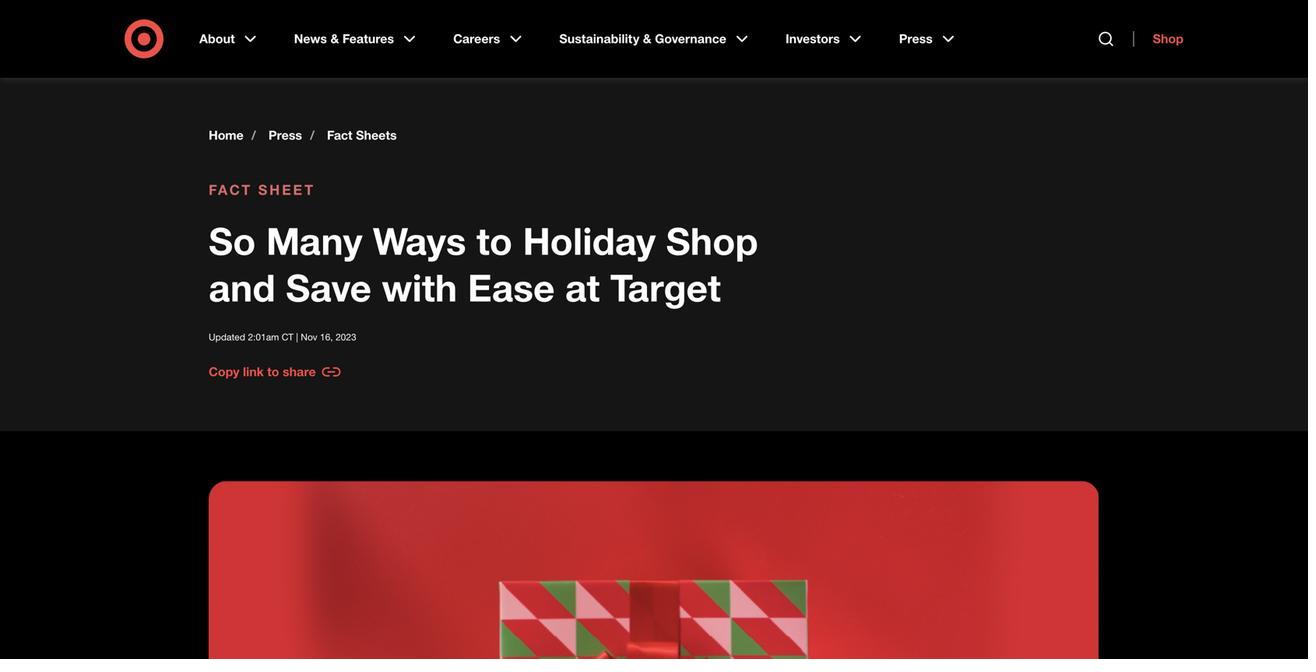 Task type: vqa. For each thing, say whether or not it's contained in the screenshot.
Sheet
yes



Task type: locate. For each thing, give the bounding box(es) containing it.
0 vertical spatial fact
[[327, 128, 353, 143]]

to right "link"
[[267, 364, 279, 380]]

fact sheets
[[327, 128, 397, 143]]

sustainability & governance link
[[549, 19, 762, 59]]

careers link
[[442, 19, 536, 59]]

ease
[[468, 265, 555, 311]]

1 horizontal spatial to
[[477, 218, 513, 264]]

many
[[266, 218, 363, 264]]

to up "ease" on the left of the page
[[477, 218, 513, 264]]

0 horizontal spatial press link
[[269, 128, 302, 143]]

fact left the sheets
[[327, 128, 353, 143]]

1 vertical spatial fact
[[209, 181, 252, 198]]

news
[[294, 31, 327, 46]]

1 horizontal spatial fact
[[327, 128, 353, 143]]

16,
[[320, 331, 333, 343]]

home link
[[209, 128, 244, 143]]

features
[[343, 31, 394, 46]]

sustainability & governance
[[559, 31, 727, 46]]

sheet
[[258, 181, 315, 198]]

fact
[[327, 128, 353, 143], [209, 181, 252, 198]]

1 vertical spatial press
[[269, 128, 302, 143]]

&
[[331, 31, 339, 46], [643, 31, 652, 46]]

fact up 'so' at the top of page
[[209, 181, 252, 198]]

fact for fact sheet
[[209, 181, 252, 198]]

shop
[[1153, 31, 1184, 46], [666, 218, 758, 264]]

1 horizontal spatial shop
[[1153, 31, 1184, 46]]

|
[[296, 331, 298, 343]]

to inside button
[[267, 364, 279, 380]]

press
[[899, 31, 933, 46], [269, 128, 302, 143]]

sustainability
[[559, 31, 640, 46]]

& for governance
[[643, 31, 652, 46]]

2023
[[336, 331, 356, 343]]

0 vertical spatial press
[[899, 31, 933, 46]]

1 horizontal spatial press link
[[888, 19, 969, 59]]

1 horizontal spatial &
[[643, 31, 652, 46]]

1 horizontal spatial press
[[899, 31, 933, 46]]

& left governance
[[643, 31, 652, 46]]

1 & from the left
[[331, 31, 339, 46]]

about link
[[188, 19, 271, 59]]

0 horizontal spatial &
[[331, 31, 339, 46]]

0 horizontal spatial fact
[[209, 181, 252, 198]]

copy
[[209, 364, 240, 380]]

2 & from the left
[[643, 31, 652, 46]]

link
[[243, 364, 264, 380]]

0 horizontal spatial shop
[[666, 218, 758, 264]]

careers
[[453, 31, 500, 46]]

so many ways to holiday shop and save with ease at target
[[209, 218, 758, 311]]

1 vertical spatial shop
[[666, 218, 758, 264]]

to inside so many ways to holiday shop and save with ease at target
[[477, 218, 513, 264]]

& right news
[[331, 31, 339, 46]]

1 vertical spatial to
[[267, 364, 279, 380]]

0 horizontal spatial to
[[267, 364, 279, 380]]

0 vertical spatial shop
[[1153, 31, 1184, 46]]

0 horizontal spatial press
[[269, 128, 302, 143]]

home
[[209, 128, 244, 143]]

& for features
[[331, 31, 339, 46]]

nov
[[301, 331, 317, 343]]

to
[[477, 218, 513, 264], [267, 364, 279, 380]]

0 vertical spatial to
[[477, 218, 513, 264]]

press link
[[888, 19, 969, 59], [269, 128, 302, 143]]



Task type: describe. For each thing, give the bounding box(es) containing it.
shop link
[[1134, 31, 1184, 47]]

governance
[[655, 31, 727, 46]]

save
[[286, 265, 372, 311]]

so
[[209, 218, 256, 264]]

sheets
[[356, 128, 397, 143]]

copy link to share
[[209, 364, 316, 380]]

ct
[[282, 331, 294, 343]]

news & features link
[[283, 19, 430, 59]]

target
[[610, 265, 721, 311]]

copy link to share button
[[209, 363, 341, 382]]

fact for fact sheets
[[327, 128, 353, 143]]

and
[[209, 265, 275, 311]]

1 vertical spatial press link
[[269, 128, 302, 143]]

about
[[199, 31, 235, 46]]

at
[[565, 265, 600, 311]]

shop inside so many ways to holiday shop and save with ease at target
[[666, 218, 758, 264]]

updated 2:01am ct | nov 16, 2023
[[209, 331, 356, 343]]

news & features
[[294, 31, 394, 46]]

investors
[[786, 31, 840, 46]]

fact sheet
[[209, 181, 315, 198]]

2:01am
[[248, 331, 279, 343]]

share
[[283, 364, 316, 380]]

0 vertical spatial press link
[[888, 19, 969, 59]]

with
[[382, 265, 457, 311]]

holiday
[[523, 218, 656, 264]]

fact sheets link
[[327, 128, 397, 143]]

ways
[[373, 218, 466, 264]]

updated
[[209, 331, 245, 343]]

investors link
[[775, 19, 876, 59]]



